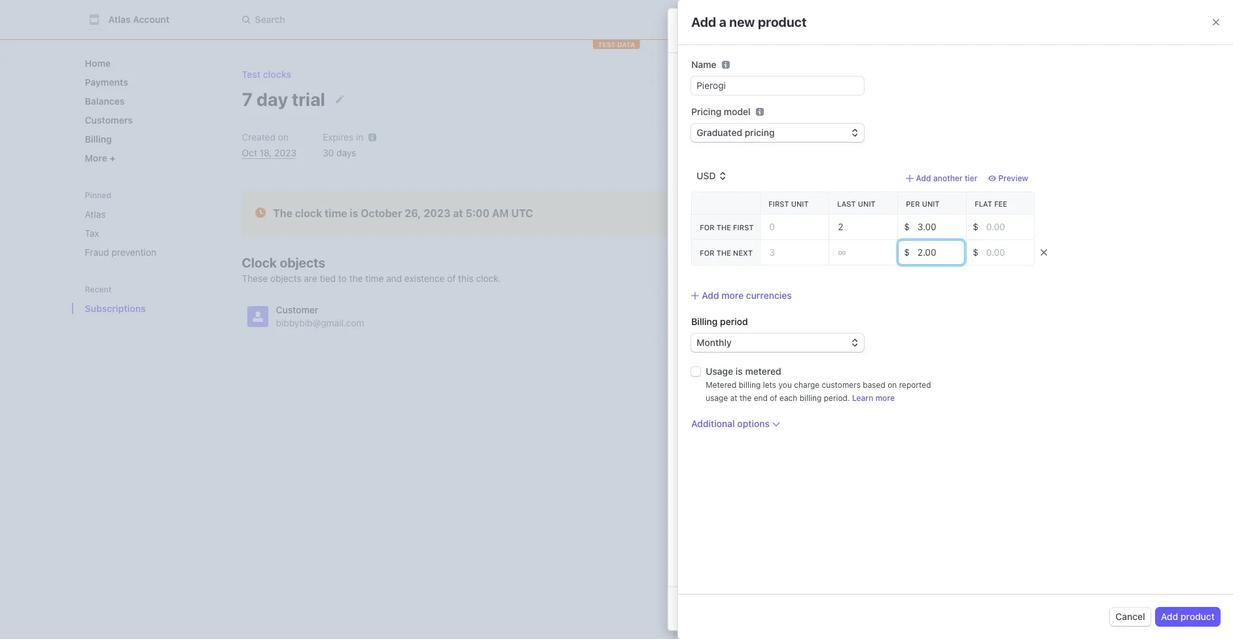Task type: vqa. For each thing, say whether or not it's contained in the screenshot.
'transactions'
no



Task type: locate. For each thing, give the bounding box(es) containing it.
learn down based
[[852, 393, 873, 403]]

None text field
[[761, 241, 827, 264]]

add a new product
[[691, 14, 807, 29]]

2 horizontal spatial time
[[1062, 207, 1081, 219]]

1 horizontal spatial at
[[730, 393, 737, 403]]

you
[[779, 380, 792, 390]]

1 horizontal spatial billing
[[800, 393, 822, 403]]

None text field
[[761, 215, 827, 239], [830, 215, 896, 239], [830, 241, 896, 264], [761, 215, 827, 239], [830, 215, 896, 239], [830, 241, 896, 264]]

for the next
[[700, 249, 753, 257]]

billing for billing
[[85, 134, 112, 145]]

add up metered
[[694, 357, 711, 368]]

1 horizontal spatial customer
[[681, 67, 740, 82]]

0 horizontal spatial add product
[[694, 357, 746, 368]]

2023 inside button
[[745, 428, 767, 439]]

billing up more
[[85, 134, 112, 145]]

unit for per unit
[[922, 200, 940, 208]]

the left first
[[717, 223, 731, 232]]

1 horizontal spatial time
[[365, 273, 384, 284]]

0 horizontal spatial bibbybib@gmail.com
[[276, 317, 364, 329]]

1 vertical spatial 26,
[[729, 428, 743, 439]]

learn more link down based
[[852, 393, 895, 404]]

1 vertical spatial pricing
[[694, 256, 728, 268]]

2 horizontal spatial unit
[[922, 200, 940, 208]]

1 vertical spatial atlas
[[85, 209, 106, 220]]

0 vertical spatial of
[[447, 273, 456, 284]]

time right the advance
[[1062, 207, 1081, 219]]

objects up are
[[280, 255, 325, 270]]

0 horizontal spatial 26,
[[405, 207, 421, 219]]

2 vertical spatial product
[[1181, 611, 1215, 622]]

add product button right cancel button
[[1156, 608, 1220, 626]]

0.00 text field
[[978, 241, 1036, 264]]

for for for the next
[[700, 249, 715, 257]]

1 vertical spatial more
[[721, 290, 744, 301]]

0 vertical spatial atlas
[[108, 14, 131, 25]]

bill  starting
[[694, 404, 750, 416]]

end date field
[[777, 226, 836, 239]]

0 vertical spatial objects
[[280, 255, 325, 270]]

of right end
[[770, 393, 777, 403]]

bob
[[681, 112, 697, 123]]

0 horizontal spatial billing
[[85, 134, 112, 145]]

advance
[[1022, 207, 1060, 219]]

created
[[242, 132, 275, 143]]

learn more down tier
[[963, 207, 1012, 219]]

at inside metered billing lets you charge customers based on reported usage at the end of each billing period.
[[730, 393, 737, 403]]

per
[[906, 200, 920, 208]]

create
[[681, 23, 721, 38]]

first
[[733, 223, 754, 232]]

unit right per
[[922, 200, 940, 208]]

flat
[[975, 200, 992, 208]]

day
[[256, 88, 288, 110]]

unit right first
[[791, 200, 809, 208]]

customer inside subscription details dialog
[[681, 67, 740, 82]]

0 vertical spatial bibbybib@gmail.com
[[681, 100, 769, 111]]

add
[[691, 14, 716, 29], [916, 173, 931, 183], [702, 290, 719, 301], [694, 357, 711, 368], [1161, 611, 1178, 622]]

add product up metered
[[694, 357, 746, 368]]

0 vertical spatial on
[[278, 132, 289, 143]]

1 vertical spatial product
[[713, 357, 746, 368]]

the left next
[[717, 249, 731, 257]]

1 vertical spatial oct
[[712, 428, 727, 439]]

svg image
[[699, 229, 707, 237]]

unit for last unit
[[858, 200, 876, 208]]

1 vertical spatial for
[[700, 249, 715, 257]]

learn
[[963, 207, 987, 219], [852, 393, 873, 403]]

1 horizontal spatial is
[[736, 366, 743, 377]]

1 horizontal spatial more
[[876, 393, 895, 403]]

next
[[733, 249, 753, 257]]

pricing
[[691, 106, 721, 117], [694, 256, 728, 268]]

2 horizontal spatial 2023
[[745, 428, 767, 439]]

0 horizontal spatial billing
[[739, 380, 761, 390]]

1 vertical spatial billing
[[800, 393, 822, 403]]

customer bibbybib@gmail.com
[[276, 304, 364, 329]]

currencies
[[746, 290, 792, 301]]

unit right last
[[858, 200, 876, 208]]

2 for from the top
[[700, 249, 715, 257]]

pricing down svg icon
[[694, 256, 728, 268]]

for the first
[[700, 223, 754, 232]]

oct right svg image
[[712, 428, 727, 439]]

balances link
[[80, 90, 205, 112]]

unit
[[791, 200, 809, 208], [858, 200, 876, 208], [922, 200, 940, 208]]

more down preview button
[[990, 207, 1012, 219]]

pricing inside subscription details dialog
[[694, 256, 728, 268]]

add product inside subscription details dialog
[[694, 357, 746, 368]]

0 horizontal spatial product
[[713, 357, 746, 368]]

customer for customer
[[681, 67, 740, 82]]

at up starting
[[730, 393, 737, 403]]

0 vertical spatial pricing
[[691, 106, 721, 117]]

a inside dialog
[[724, 23, 731, 38]]

0.00 text field for for the next
[[910, 241, 964, 264]]

customer
[[681, 67, 740, 82], [276, 304, 318, 315]]

bibbybib@gmail.com up hopkins
[[681, 100, 769, 111]]

billing link
[[80, 128, 205, 150]]

to
[[338, 273, 347, 284]]

product
[[694, 289, 729, 298]]

more up the period
[[721, 290, 744, 301]]

0 horizontal spatial add product button
[[694, 356, 746, 369]]

3 unit from the left
[[922, 200, 940, 208]]

billing inside billing link
[[85, 134, 112, 145]]

fraud
[[85, 247, 109, 258]]

flat fee
[[975, 200, 1007, 208]]

based
[[863, 380, 885, 390]]

pricing model
[[691, 106, 751, 117]]

1 horizontal spatial on
[[888, 380, 897, 390]]

metered
[[706, 380, 737, 390]]

test
[[734, 23, 757, 38]]

objects left are
[[270, 273, 301, 284]]

1 horizontal spatial bibbybib@gmail.com
[[681, 100, 769, 111]]

charge
[[794, 380, 820, 390]]

oct 26, 2023 button
[[694, 425, 772, 443]]

preview button
[[988, 173, 1028, 184]]

0 vertical spatial 2023
[[274, 147, 297, 158]]

october
[[361, 207, 402, 219]]

1 horizontal spatial learn more link
[[963, 207, 1012, 220]]

home link
[[80, 52, 205, 74]]

at left 5:00
[[453, 207, 463, 219]]

additional
[[691, 418, 735, 429]]

info image
[[756, 108, 764, 116]]

more
[[990, 207, 1012, 219], [721, 290, 744, 301], [876, 393, 895, 403]]

1 horizontal spatial learn more
[[963, 207, 1012, 219]]

of
[[447, 273, 456, 284], [770, 393, 777, 403]]

for down duration
[[700, 223, 715, 232]]

learn more down based
[[852, 393, 895, 403]]

add left 'new'
[[691, 14, 716, 29]]

last
[[837, 200, 856, 208]]

tax
[[85, 228, 99, 239]]

1 vertical spatial add product
[[1161, 611, 1215, 622]]

add right cancel
[[1161, 611, 1178, 622]]

pinned
[[85, 190, 111, 200]]

1 vertical spatial billing
[[691, 316, 718, 327]]

$ button for 0.00 text field
[[968, 241, 978, 264]]

0 vertical spatial more
[[990, 207, 1012, 219]]

$ button for 0.00 text box corresponding to for the next
[[899, 241, 910, 264]]

2 horizontal spatial product
[[1181, 611, 1215, 622]]

$ button for 0.00 text box corresponding to for the first
[[899, 215, 910, 239]]

atlas for atlas
[[85, 209, 106, 220]]

learn more link down tier
[[963, 207, 1012, 220]]

0 vertical spatial for
[[700, 223, 715, 232]]

advance time
[[1022, 207, 1081, 219]]

customer up pricing model
[[681, 67, 740, 82]]

0 horizontal spatial on
[[278, 132, 289, 143]]

Premium Plan, sunglasses, etc. text field
[[691, 77, 864, 95]]

1 vertical spatial customer
[[276, 304, 318, 315]]

1 vertical spatial add product button
[[1156, 608, 1220, 626]]

0 horizontal spatial customer
[[276, 304, 318, 315]]

1 vertical spatial learn
[[852, 393, 873, 403]]

test clocks link
[[242, 69, 291, 80]]

0.00 text field
[[910, 215, 964, 239], [978, 215, 1036, 239], [910, 241, 964, 264]]

add product right cancel
[[1161, 611, 1215, 622]]

more down based
[[876, 393, 895, 403]]

0 horizontal spatial learn more
[[852, 393, 895, 403]]

a left test
[[724, 23, 731, 38]]

1 horizontal spatial oct
[[712, 428, 727, 439]]

0 horizontal spatial of
[[447, 273, 456, 284]]

unit for first unit
[[791, 200, 809, 208]]

0 vertical spatial add product button
[[694, 356, 746, 369]]

2023 inside "created on oct 18, 2023"
[[274, 147, 297, 158]]

26,
[[405, 207, 421, 219], [729, 428, 743, 439]]

product
[[758, 14, 807, 29], [713, 357, 746, 368], [1181, 611, 1215, 622]]

usage is metered
[[706, 366, 781, 377]]

the
[[273, 207, 292, 219]]

info element
[[756, 108, 764, 116]]

time right the clock
[[325, 207, 347, 219]]

1 horizontal spatial 2023
[[424, 207, 450, 219]]

0 horizontal spatial learn more link
[[852, 393, 895, 404]]

for down svg icon
[[700, 249, 715, 257]]

add left the another
[[916, 173, 931, 183]]

1 vertical spatial at
[[730, 393, 737, 403]]

cancel
[[1115, 611, 1145, 622]]

add for currencies
[[702, 290, 719, 301]]

add another tier
[[916, 173, 978, 183]]

0 horizontal spatial more
[[721, 290, 744, 301]]

a left 'new'
[[719, 14, 726, 29]]

0 vertical spatial is
[[350, 207, 358, 219]]

oct left 18,
[[242, 147, 257, 158]]

1 horizontal spatial product
[[758, 14, 807, 29]]

for for for the first
[[700, 223, 715, 232]]

this
[[458, 273, 474, 284]]

bibbybib@gmail.com
[[681, 100, 769, 111], [276, 317, 364, 329]]

pricing left model
[[691, 106, 721, 117]]

0 horizontal spatial unit
[[791, 200, 809, 208]]

product inside subscription details dialog
[[713, 357, 746, 368]]

learn more
[[963, 207, 1012, 219], [852, 393, 895, 403]]

is right usage
[[736, 366, 743, 377]]

1 horizontal spatial 26,
[[729, 428, 743, 439]]

on right based
[[888, 380, 897, 390]]

atlas down "pinned"
[[85, 209, 106, 220]]

add product
[[694, 357, 746, 368], [1161, 611, 1215, 622]]

atlas inside "pinned" element
[[85, 209, 106, 220]]

customer down are
[[276, 304, 318, 315]]

am
[[492, 207, 509, 219]]

the right to
[[349, 273, 363, 284]]

0 vertical spatial learn
[[963, 207, 987, 219]]

subscription details dialog
[[650, 8, 1233, 639]]

1 horizontal spatial unit
[[858, 200, 876, 208]]

1 vertical spatial on
[[888, 380, 897, 390]]

on up the oct 18, 2023 button
[[278, 132, 289, 143]]

add inside button
[[916, 173, 931, 183]]

duration
[[694, 203, 736, 214]]

add for new
[[691, 14, 716, 29]]

the
[[717, 223, 731, 232], [717, 249, 731, 257], [349, 273, 363, 284], [740, 393, 752, 403]]

time left and
[[365, 273, 384, 284]]

0 horizontal spatial atlas
[[85, 209, 106, 220]]

1 for from the top
[[700, 223, 715, 232]]

0 vertical spatial billing
[[85, 134, 112, 145]]

is
[[350, 207, 358, 219], [736, 366, 743, 377]]

0 vertical spatial oct
[[242, 147, 257, 158]]

tax link
[[80, 223, 205, 244]]

customer inside the "customer bibbybib@gmail.com"
[[276, 304, 318, 315]]

billing down "charge"
[[800, 393, 822, 403]]

1 unit from the left
[[791, 200, 809, 208]]

0 vertical spatial at
[[453, 207, 463, 219]]

customer for customer bibbybib@gmail.com
[[276, 304, 318, 315]]

1 vertical spatial is
[[736, 366, 743, 377]]

of left this
[[447, 273, 456, 284]]

learn left fee
[[963, 207, 987, 219]]

add product button up metered
[[694, 356, 746, 369]]

customers
[[822, 380, 861, 390]]

atlas inside button
[[108, 14, 131, 25]]

oct inside button
[[712, 428, 727, 439]]

billing period
[[691, 316, 748, 327]]

billing down the usage is metered
[[739, 380, 761, 390]]

period
[[720, 316, 748, 327]]

1 vertical spatial learn more
[[852, 393, 895, 403]]

bibbybib@gmail.com down the tied
[[276, 317, 364, 329]]

0 horizontal spatial learn
[[852, 393, 873, 403]]

name
[[691, 59, 717, 70]]

hopkins
[[700, 112, 733, 123]]

days
[[337, 147, 356, 158]]

2 horizontal spatial more
[[990, 207, 1012, 219]]

test clocks
[[242, 69, 291, 80]]

add inside subscription details dialog
[[694, 357, 711, 368]]

usage
[[706, 393, 728, 403]]

add product button inside subscription details dialog
[[694, 356, 746, 369]]

pricing for pricing model
[[691, 106, 721, 117]]

the left end
[[740, 393, 752, 403]]

0 vertical spatial add product
[[694, 357, 746, 368]]

0 horizontal spatial oct
[[242, 147, 257, 158]]

atlas left account
[[108, 14, 131, 25]]

1 vertical spatial of
[[770, 393, 777, 403]]

add inside 'button'
[[702, 290, 719, 301]]

1 horizontal spatial billing
[[691, 316, 718, 327]]

1 horizontal spatial atlas
[[108, 14, 131, 25]]

clocks
[[263, 69, 291, 80]]

add product button
[[694, 356, 746, 369], [1156, 608, 1220, 626]]

test data
[[598, 41, 635, 48]]

learn more link
[[963, 207, 1012, 220], [852, 393, 895, 404]]

2 vertical spatial more
[[876, 393, 895, 403]]

1 horizontal spatial of
[[770, 393, 777, 403]]

2 unit from the left
[[858, 200, 876, 208]]

0 horizontal spatial 2023
[[274, 147, 297, 158]]

is left october
[[350, 207, 358, 219]]

0 vertical spatial product
[[758, 14, 807, 29]]

0 vertical spatial customer
[[681, 67, 740, 82]]

billing down product
[[691, 316, 718, 327]]

usage
[[706, 366, 733, 377]]

add up "billing period"
[[702, 290, 719, 301]]

2 vertical spatial 2023
[[745, 428, 767, 439]]



Task type: describe. For each thing, give the bounding box(es) containing it.
clock.
[[476, 273, 501, 284]]

search
[[255, 14, 285, 25]]

oct inside "created on oct 18, 2023"
[[242, 147, 257, 158]]

period.
[[824, 393, 850, 403]]

time inside clock objects these objects are tied to the time and existence of this clock.
[[365, 273, 384, 284]]

start date field
[[708, 226, 767, 239]]

1 vertical spatial bibbybib@gmail.com
[[276, 317, 364, 329]]

add another tier button
[[906, 173, 978, 184]]

$ for 0.00 text box corresponding to for the first
[[904, 221, 910, 232]]

a for add
[[719, 14, 726, 29]]

these
[[242, 273, 268, 284]]

pinned element
[[80, 204, 205, 263]]

metered billing lets you charge customers based on reported usage at the end of each billing period.
[[706, 380, 931, 403]]

0 vertical spatial learn more
[[963, 207, 1012, 219]]

$ for 0.00 text field
[[973, 247, 978, 258]]

0 vertical spatial 26,
[[405, 207, 421, 219]]

0 vertical spatial learn more link
[[963, 207, 1012, 220]]

recent navigation links element
[[72, 284, 216, 319]]

pinned navigation links element
[[80, 190, 205, 263]]

atlas link
[[80, 204, 205, 225]]

billing for billing period
[[691, 316, 718, 327]]

each
[[780, 393, 797, 403]]

payments link
[[80, 71, 205, 93]]

7
[[242, 88, 253, 110]]

create a test subscription
[[681, 23, 835, 38]]

starting
[[711, 404, 750, 416]]

18,
[[260, 147, 272, 158]]

customers
[[85, 115, 133, 126]]

advance time button
[[1017, 204, 1086, 223]]

test
[[598, 41, 615, 48]]

0 horizontal spatial is
[[350, 207, 358, 219]]

atlas for atlas account
[[108, 14, 131, 25]]

5:00
[[466, 207, 490, 219]]

on inside metered billing lets you charge customers based on reported usage at the end of each billing period.
[[888, 380, 897, 390]]

more inside 'button'
[[721, 290, 744, 301]]

a for create
[[724, 23, 731, 38]]

end
[[754, 393, 768, 403]]

add more currencies button
[[691, 289, 792, 302]]

bibbybib@gmail.com inside subscription details dialog
[[681, 100, 769, 111]]

the inside clock objects these objects are tied to the time and existence of this clock.
[[349, 273, 363, 284]]

more
[[85, 153, 110, 164]]

and
[[386, 273, 402, 284]]

1 vertical spatial learn more link
[[852, 393, 895, 404]]

0 horizontal spatial at
[[453, 207, 463, 219]]

1 vertical spatial 2023
[[424, 207, 450, 219]]

tier
[[965, 173, 978, 183]]

atlas account button
[[85, 10, 183, 29]]

fraud prevention
[[85, 247, 156, 258]]

balances
[[85, 96, 125, 107]]

preview
[[998, 173, 1028, 183]]

reported
[[899, 380, 931, 390]]

utc
[[511, 207, 533, 219]]

recent
[[85, 285, 112, 295]]

subscription
[[681, 156, 758, 171]]

0 vertical spatial billing
[[739, 380, 761, 390]]

time inside button
[[1062, 207, 1081, 219]]

existence
[[404, 273, 445, 284]]

data
[[617, 41, 635, 48]]

tied
[[320, 273, 336, 284]]

Search search field
[[234, 8, 603, 32]]

on inside "created on oct 18, 2023"
[[278, 132, 289, 143]]

additional options button
[[691, 418, 780, 431]]

per unit
[[906, 200, 940, 208]]

new
[[729, 14, 755, 29]]

of inside metered billing lets you charge customers based on reported usage at the end of each billing period.
[[770, 393, 777, 403]]

svg image
[[699, 430, 706, 438]]

additional options
[[691, 418, 770, 429]]

first
[[769, 200, 789, 208]]

the inside metered billing lets you charge customers based on reported usage at the end of each billing period.
[[740, 393, 752, 403]]

pricing for pricing
[[694, 256, 728, 268]]

test
[[242, 69, 261, 80]]

metered
[[745, 366, 781, 377]]

fraud prevention link
[[80, 242, 205, 263]]

subscription details
[[681, 156, 801, 171]]

first unit
[[769, 200, 809, 208]]

usd button
[[691, 166, 731, 187]]

26, inside oct 26, 2023 button
[[729, 428, 743, 439]]

0 horizontal spatial time
[[325, 207, 347, 219]]

oct 18, 2023 button
[[242, 147, 297, 160]]

7 day trial
[[242, 88, 325, 110]]

expires in
[[323, 132, 363, 143]]

more button
[[80, 147, 205, 169]]

1 vertical spatial objects
[[270, 273, 301, 284]]

atlas account
[[108, 14, 169, 25]]

usd
[[697, 170, 716, 181]]

expires
[[323, 132, 354, 143]]

add for tier
[[916, 173, 931, 183]]

subscriptions
[[85, 303, 146, 314]]

payments
[[85, 77, 128, 88]]

1 horizontal spatial add product
[[1161, 611, 1215, 622]]

customers link
[[80, 109, 205, 131]]

30 days
[[323, 147, 356, 158]]

core navigation links element
[[80, 52, 205, 169]]

1 horizontal spatial learn
[[963, 207, 987, 219]]

home
[[85, 58, 111, 69]]

created on oct 18, 2023
[[242, 132, 297, 158]]

1 horizontal spatial add product button
[[1156, 608, 1220, 626]]

subscriptions link
[[80, 298, 187, 319]]

account
[[133, 14, 169, 25]]

add more currencies
[[702, 290, 792, 301]]

$ for 0.00 text box corresponding to for the next
[[904, 247, 910, 258]]

bibbybib@gmail.com bob hopkins
[[681, 100, 769, 123]]

30
[[323, 147, 334, 158]]

prevention
[[112, 247, 156, 258]]

of inside clock objects these objects are tied to the time and existence of this clock.
[[447, 273, 456, 284]]

0.00 text field for for the first
[[910, 215, 964, 239]]

options
[[737, 418, 770, 429]]

another
[[933, 173, 963, 183]]

the clock time is october 26, 2023 at 5:00 am utc
[[273, 207, 533, 219]]



